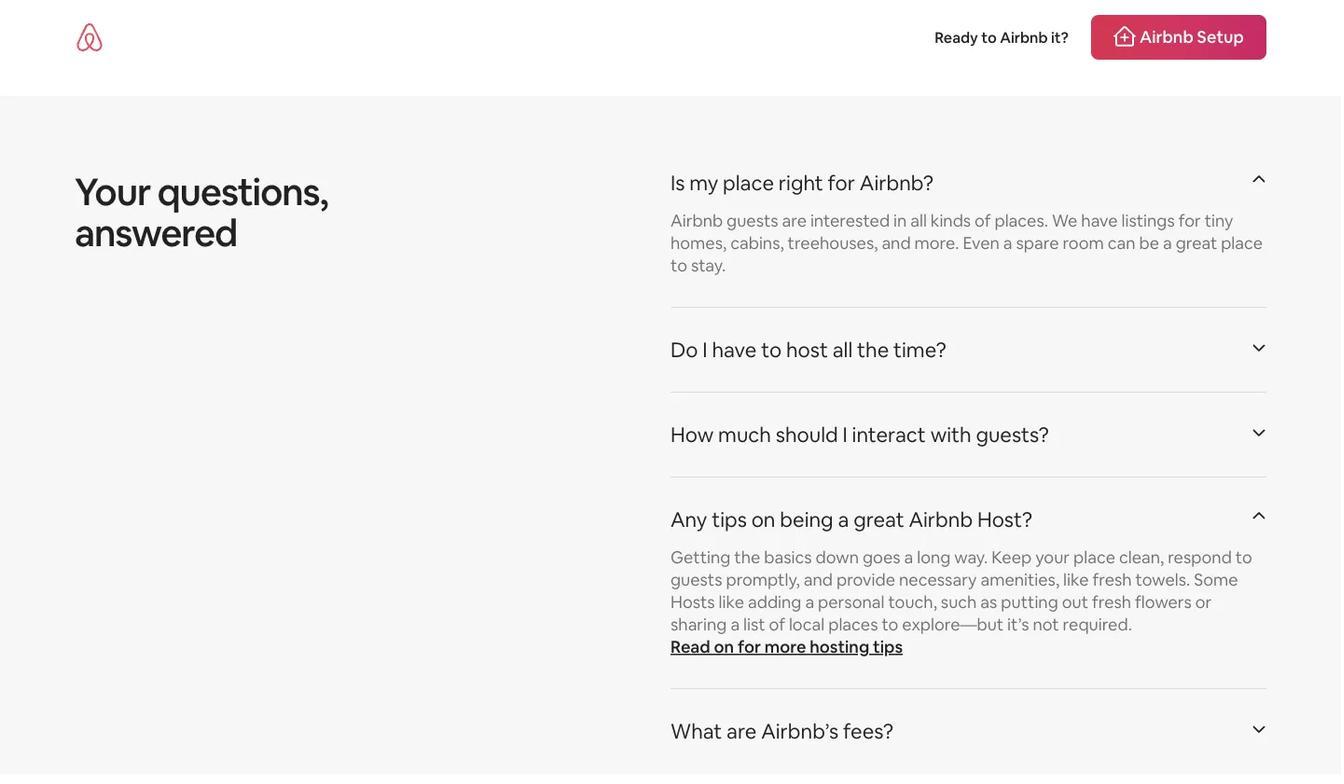 Task type: describe. For each thing, give the bounding box(es) containing it.
of inside getting the basics down goes a long way. keep your place clean, respond to guests promptly, and provide necessary amenities, like fresh towels. some hosts like adding a personal touch, such as putting out fresh flowers or sharing a list of local places to explore—but it's not required. read on for more hosting tips
[[769, 614, 785, 636]]

flowers
[[1135, 592, 1192, 614]]

putting
[[1001, 592, 1058, 614]]

how
[[671, 422, 714, 448]]

your
[[75, 168, 150, 216]]

is
[[671, 170, 685, 197]]

any tips on being a great airbnb host? button
[[671, 493, 1267, 547]]

airbnb setup link
[[1091, 15, 1267, 60]]

or
[[1196, 592, 1212, 614]]

setup
[[1197, 26, 1244, 48]]

airbnb guests are interested in all kinds of places. we have listings for tiny homes, cabins, treehouses, and more. even a spare room can be a great place to stay.
[[671, 211, 1263, 277]]

host
[[786, 337, 828, 364]]

ready to airbnb it?
[[935, 28, 1069, 47]]

list
[[743, 614, 765, 636]]

way.
[[954, 547, 988, 569]]

more
[[765, 637, 806, 659]]

it's
[[1007, 614, 1029, 636]]

keep
[[992, 547, 1032, 569]]

are inside airbnb guests are interested in all kinds of places. we have listings for tiny homes, cabins, treehouses, and more. even a spare room can be a great place to stay.
[[782, 211, 807, 232]]

great inside airbnb guests are interested in all kinds of places. we have listings for tiny homes, cabins, treehouses, and more. even a spare room can be a great place to stay.
[[1176, 233, 1217, 255]]

required.
[[1063, 614, 1132, 636]]

of inside airbnb guests are interested in all kinds of places. we have listings for tiny homes, cabins, treehouses, and more. even a spare room can be a great place to stay.
[[975, 211, 991, 232]]

read on for more hosting tips link
[[671, 637, 903, 659]]

clean,
[[1119, 547, 1164, 569]]

for inside getting the basics down goes a long way. keep your place clean, respond to guests promptly, and provide necessary amenities, like fresh towels. some hosts like adding a personal touch, such as putting out fresh flowers or sharing a list of local places to explore—but it's not required. read on for more hosting tips
[[738, 637, 761, 659]]

for inside dropdown button
[[828, 170, 855, 197]]

airbnb left setup at right
[[1140, 26, 1194, 48]]

provide
[[837, 570, 895, 592]]

necessary
[[899, 570, 977, 592]]

a inside dropdown button
[[838, 507, 849, 533]]

goes
[[863, 547, 901, 569]]

do
[[671, 337, 698, 364]]

interested
[[810, 211, 890, 232]]

even
[[963, 233, 1000, 255]]

stay.
[[691, 255, 726, 277]]

touch,
[[888, 592, 937, 614]]

a left long
[[904, 547, 913, 569]]

getting the basics down goes a long way. keep your place clean, respond to guests promptly, and provide necessary amenities, like fresh towels. some hosts like adding a personal touch, such as putting out fresh flowers or sharing a list of local places to explore—but it's not required. read on for more hosting tips
[[671, 547, 1252, 659]]

0 horizontal spatial like
[[719, 592, 744, 614]]

such
[[941, 592, 977, 614]]

the inside dropdown button
[[857, 337, 889, 364]]

kinds
[[931, 211, 971, 232]]

airbnb left it?
[[1000, 28, 1048, 47]]

much
[[718, 422, 771, 448]]

i inside dropdown button
[[843, 422, 848, 448]]

being
[[780, 507, 834, 533]]

with
[[931, 422, 972, 448]]

my
[[690, 170, 718, 197]]

explore—but
[[902, 614, 1004, 636]]

room
[[1063, 233, 1104, 255]]

your
[[1035, 547, 1070, 569]]

answered
[[75, 209, 237, 257]]

time?
[[894, 337, 947, 364]]

guests inside airbnb guests are interested in all kinds of places. we have listings for tiny homes, cabins, treehouses, and more. even a spare room can be a great place to stay.
[[727, 211, 778, 232]]

promptly,
[[726, 570, 800, 592]]

guests?
[[976, 422, 1049, 448]]

long
[[917, 547, 951, 569]]

homes,
[[671, 233, 727, 255]]

respond
[[1168, 547, 1232, 569]]

to right ready
[[981, 28, 997, 47]]

how much should i interact with guests?
[[671, 422, 1049, 448]]

amenities,
[[981, 570, 1060, 592]]

airbnb inside dropdown button
[[909, 507, 973, 533]]

places
[[828, 614, 878, 636]]

do i have to host all the time? button
[[671, 323, 1267, 377]]

it?
[[1051, 28, 1069, 47]]

all for kinds
[[911, 211, 927, 232]]

hosting
[[810, 637, 870, 659]]

how much should i interact with guests? button
[[671, 408, 1267, 462]]

for inside airbnb guests are interested in all kinds of places. we have listings for tiny homes, cabins, treehouses, and more. even a spare room can be a great place to stay.
[[1179, 211, 1201, 232]]

a down places.
[[1003, 233, 1013, 255]]

adding
[[748, 592, 802, 614]]

read
[[671, 637, 710, 659]]

cabins,
[[730, 233, 784, 255]]



Task type: locate. For each thing, give the bounding box(es) containing it.
1 vertical spatial great
[[854, 507, 904, 533]]

listings
[[1122, 211, 1175, 232]]

of
[[975, 211, 991, 232], [769, 614, 785, 636]]

2 vertical spatial for
[[738, 637, 761, 659]]

a up local
[[805, 592, 814, 614]]

be
[[1139, 233, 1159, 255]]

0 horizontal spatial and
[[804, 570, 833, 592]]

0 horizontal spatial have
[[712, 337, 757, 364]]

to up some
[[1236, 547, 1252, 569]]

tiny
[[1205, 211, 1234, 232]]

can
[[1108, 233, 1136, 255]]

0 horizontal spatial on
[[714, 637, 734, 659]]

0 vertical spatial all
[[911, 211, 927, 232]]

1 vertical spatial tips
[[873, 637, 903, 659]]

1 horizontal spatial the
[[857, 337, 889, 364]]

any
[[671, 507, 707, 533]]

1 horizontal spatial like
[[1063, 570, 1089, 592]]

the left the time?
[[857, 337, 889, 364]]

airbnb?
[[860, 170, 934, 197]]

0 horizontal spatial i
[[703, 337, 708, 364]]

for
[[828, 170, 855, 197], [1179, 211, 1201, 232], [738, 637, 761, 659]]

i right the 'do'
[[703, 337, 708, 364]]

1 vertical spatial for
[[1179, 211, 1201, 232]]

on right read
[[714, 637, 734, 659]]

1 vertical spatial all
[[833, 337, 853, 364]]

0 vertical spatial place
[[723, 170, 774, 197]]

0 horizontal spatial guests
[[671, 570, 722, 592]]

are
[[782, 211, 807, 232], [727, 718, 757, 745]]

0 vertical spatial are
[[782, 211, 807, 232]]

place inside airbnb guests are interested in all kinds of places. we have listings for tiny homes, cabins, treehouses, and more. even a spare room can be a great place to stay.
[[1221, 233, 1263, 255]]

fees?
[[843, 718, 894, 745]]

0 horizontal spatial of
[[769, 614, 785, 636]]

of down adding
[[769, 614, 785, 636]]

0 horizontal spatial place
[[723, 170, 774, 197]]

the up promptly,
[[734, 547, 760, 569]]

we
[[1052, 211, 1078, 232]]

0 horizontal spatial tips
[[712, 507, 747, 533]]

0 horizontal spatial the
[[734, 547, 760, 569]]

great
[[1176, 233, 1217, 255], [854, 507, 904, 533]]

0 vertical spatial on
[[751, 507, 776, 533]]

airbnb's
[[761, 718, 839, 745]]

all right host
[[833, 337, 853, 364]]

are inside dropdown button
[[727, 718, 757, 745]]

like up the out
[[1063, 570, 1089, 592]]

a right be
[[1163, 233, 1172, 255]]

1 horizontal spatial tips
[[873, 637, 903, 659]]

1 vertical spatial i
[[843, 422, 848, 448]]

place
[[723, 170, 774, 197], [1221, 233, 1263, 255], [1074, 547, 1116, 569]]

are right what
[[727, 718, 757, 745]]

1 horizontal spatial place
[[1074, 547, 1116, 569]]

fresh down clean,
[[1093, 570, 1132, 592]]

1 vertical spatial are
[[727, 718, 757, 745]]

to left stay. in the right top of the page
[[671, 255, 687, 277]]

tips inside dropdown button
[[712, 507, 747, 533]]

to left host
[[761, 337, 782, 364]]

questions,
[[157, 168, 328, 216]]

0 horizontal spatial are
[[727, 718, 757, 745]]

host?
[[977, 507, 1033, 533]]

towels.
[[1136, 570, 1190, 592]]

should
[[776, 422, 838, 448]]

1 vertical spatial guests
[[671, 570, 722, 592]]

airbnb inside airbnb guests are interested in all kinds of places. we have listings for tiny homes, cabins, treehouses, and more. even a spare room can be a great place to stay.
[[671, 211, 723, 232]]

spare
[[1016, 233, 1059, 255]]

on inside getting the basics down goes a long way. keep your place clean, respond to guests promptly, and provide necessary amenities, like fresh towels. some hosts like adding a personal touch, such as putting out fresh flowers or sharing a list of local places to explore—but it's not required. read on for more hosting tips
[[714, 637, 734, 659]]

1 horizontal spatial have
[[1081, 211, 1118, 232]]

for left tiny
[[1179, 211, 1201, 232]]

guests up cabins,
[[727, 211, 778, 232]]

tips inside getting the basics down goes a long way. keep your place clean, respond to guests promptly, and provide necessary amenities, like fresh towels. some hosts like adding a personal touch, such as putting out fresh flowers or sharing a list of local places to explore—but it's not required. read on for more hosting tips
[[873, 637, 903, 659]]

1 vertical spatial have
[[712, 337, 757, 364]]

place down tiny
[[1221, 233, 1263, 255]]

some
[[1194, 570, 1238, 592]]

interact
[[852, 422, 926, 448]]

i inside dropdown button
[[703, 337, 708, 364]]

have inside airbnb guests are interested in all kinds of places. we have listings for tiny homes, cabins, treehouses, and more. even a spare room can be a great place to stay.
[[1081, 211, 1118, 232]]

hosts
[[671, 592, 715, 614]]

great down tiny
[[1176, 233, 1217, 255]]

getting
[[671, 547, 731, 569]]

place inside getting the basics down goes a long way. keep your place clean, respond to guests promptly, and provide necessary amenities, like fresh towels. some hosts like adding a personal touch, such as putting out fresh flowers or sharing a list of local places to explore—but it's not required. read on for more hosting tips
[[1074, 547, 1116, 569]]

guests up "hosts"
[[671, 570, 722, 592]]

airbnb homepage image
[[75, 22, 104, 52]]

all inside airbnb guests are interested in all kinds of places. we have listings for tiny homes, cabins, treehouses, and more. even a spare room can be a great place to stay.
[[911, 211, 927, 232]]

and
[[882, 233, 911, 255], [804, 570, 833, 592]]

airbnb setup
[[1140, 26, 1244, 48]]

on left being
[[751, 507, 776, 533]]

have right the 'do'
[[712, 337, 757, 364]]

the inside getting the basics down goes a long way. keep your place clean, respond to guests promptly, and provide necessary amenities, like fresh towels. some hosts like adding a personal touch, such as putting out fresh flowers or sharing a list of local places to explore—but it's not required. read on for more hosting tips
[[734, 547, 760, 569]]

treehouses,
[[788, 233, 878, 255]]

0 vertical spatial great
[[1176, 233, 1217, 255]]

all for the
[[833, 337, 853, 364]]

1 horizontal spatial i
[[843, 422, 848, 448]]

0 vertical spatial for
[[828, 170, 855, 197]]

is my place right for airbnb? button
[[671, 156, 1267, 211]]

1 horizontal spatial guests
[[727, 211, 778, 232]]

1 horizontal spatial of
[[975, 211, 991, 232]]

0 horizontal spatial great
[[854, 507, 904, 533]]

not
[[1033, 614, 1059, 636]]

and down in
[[882, 233, 911, 255]]

all
[[911, 211, 927, 232], [833, 337, 853, 364]]

great inside dropdown button
[[854, 507, 904, 533]]

to inside dropdown button
[[761, 337, 782, 364]]

is my place right for airbnb?
[[671, 170, 934, 197]]

0 vertical spatial i
[[703, 337, 708, 364]]

to
[[981, 28, 997, 47], [671, 255, 687, 277], [761, 337, 782, 364], [1236, 547, 1252, 569], [882, 614, 899, 636]]

a left list
[[731, 614, 740, 636]]

1 vertical spatial on
[[714, 637, 734, 659]]

i
[[703, 337, 708, 364], [843, 422, 848, 448]]

as
[[981, 592, 997, 614]]

tips right any
[[712, 507, 747, 533]]

1 vertical spatial the
[[734, 547, 760, 569]]

of up even
[[975, 211, 991, 232]]

1 vertical spatial and
[[804, 570, 833, 592]]

1 horizontal spatial on
[[751, 507, 776, 533]]

basics
[[764, 547, 812, 569]]

sharing
[[671, 614, 727, 636]]

fresh
[[1093, 570, 1132, 592], [1092, 592, 1131, 614]]

great up goes
[[854, 507, 904, 533]]

tips
[[712, 507, 747, 533], [873, 637, 903, 659]]

2 vertical spatial place
[[1074, 547, 1116, 569]]

on inside dropdown button
[[751, 507, 776, 533]]

1 horizontal spatial for
[[828, 170, 855, 197]]

like up list
[[719, 592, 744, 614]]

0 vertical spatial and
[[882, 233, 911, 255]]

2 horizontal spatial place
[[1221, 233, 1263, 255]]

places.
[[995, 211, 1048, 232]]

and inside airbnb guests are interested in all kinds of places. we have listings for tiny homes, cabins, treehouses, and more. even a spare room can be a great place to stay.
[[882, 233, 911, 255]]

2 horizontal spatial for
[[1179, 211, 1201, 232]]

airbnb
[[1140, 26, 1194, 48], [1000, 28, 1048, 47], [671, 211, 723, 232], [909, 507, 973, 533]]

airbnb up homes,
[[671, 211, 723, 232]]

for up interested
[[828, 170, 855, 197]]

a right being
[[838, 507, 849, 533]]

0 vertical spatial tips
[[712, 507, 747, 533]]

your questions, answered
[[75, 168, 328, 257]]

in
[[894, 211, 907, 232]]

have up room
[[1081, 211, 1118, 232]]

1 vertical spatial place
[[1221, 233, 1263, 255]]

0 horizontal spatial for
[[738, 637, 761, 659]]

0 vertical spatial the
[[857, 337, 889, 364]]

0 vertical spatial have
[[1081, 211, 1118, 232]]

tips down the places
[[873, 637, 903, 659]]

0 vertical spatial guests
[[727, 211, 778, 232]]

to inside airbnb guests are interested in all kinds of places. we have listings for tiny homes, cabins, treehouses, and more. even a spare room can be a great place to stay.
[[671, 255, 687, 277]]

more.
[[915, 233, 959, 255]]

what are airbnb's fees?
[[671, 718, 894, 745]]

right
[[779, 170, 823, 197]]

1 vertical spatial of
[[769, 614, 785, 636]]

airbnb up long
[[909, 507, 973, 533]]

all inside dropdown button
[[833, 337, 853, 364]]

out
[[1062, 592, 1088, 614]]

personal
[[818, 592, 885, 614]]

place inside is my place right for airbnb? dropdown button
[[723, 170, 774, 197]]

are down right
[[782, 211, 807, 232]]

do i have to host all the time?
[[671, 337, 947, 364]]

what
[[671, 718, 722, 745]]

for down list
[[738, 637, 761, 659]]

like
[[1063, 570, 1089, 592], [719, 592, 744, 614]]

and inside getting the basics down goes a long way. keep your place clean, respond to guests promptly, and provide necessary amenities, like fresh towels. some hosts like adding a personal touch, such as putting out fresh flowers or sharing a list of local places to explore—but it's not required. read on for more hosting tips
[[804, 570, 833, 592]]

1 horizontal spatial all
[[911, 211, 927, 232]]

1 horizontal spatial great
[[1176, 233, 1217, 255]]

1 horizontal spatial and
[[882, 233, 911, 255]]

place right your
[[1074, 547, 1116, 569]]

have inside do i have to host all the time? dropdown button
[[712, 337, 757, 364]]

the
[[857, 337, 889, 364], [734, 547, 760, 569]]

0 vertical spatial of
[[975, 211, 991, 232]]

place right my at the top of the page
[[723, 170, 774, 197]]

all right in
[[911, 211, 927, 232]]

to down touch,
[[882, 614, 899, 636]]

ready
[[935, 28, 978, 47]]

down
[[816, 547, 859, 569]]

guests inside getting the basics down goes a long way. keep your place clean, respond to guests promptly, and provide necessary amenities, like fresh towels. some hosts like adding a personal touch, such as putting out fresh flowers or sharing a list of local places to explore—but it's not required. read on for more hosting tips
[[671, 570, 722, 592]]

any tips on being a great airbnb host?
[[671, 507, 1033, 533]]

local
[[789, 614, 825, 636]]

and down down
[[804, 570, 833, 592]]

1 horizontal spatial are
[[782, 211, 807, 232]]

what are airbnb's fees? button
[[671, 705, 1267, 759]]

i right "should"
[[843, 422, 848, 448]]

0 horizontal spatial all
[[833, 337, 853, 364]]

fresh up required.
[[1092, 592, 1131, 614]]

on
[[751, 507, 776, 533], [714, 637, 734, 659]]



Task type: vqa. For each thing, say whether or not it's contained in the screenshot.
'· September 2023' associated with Christina
no



